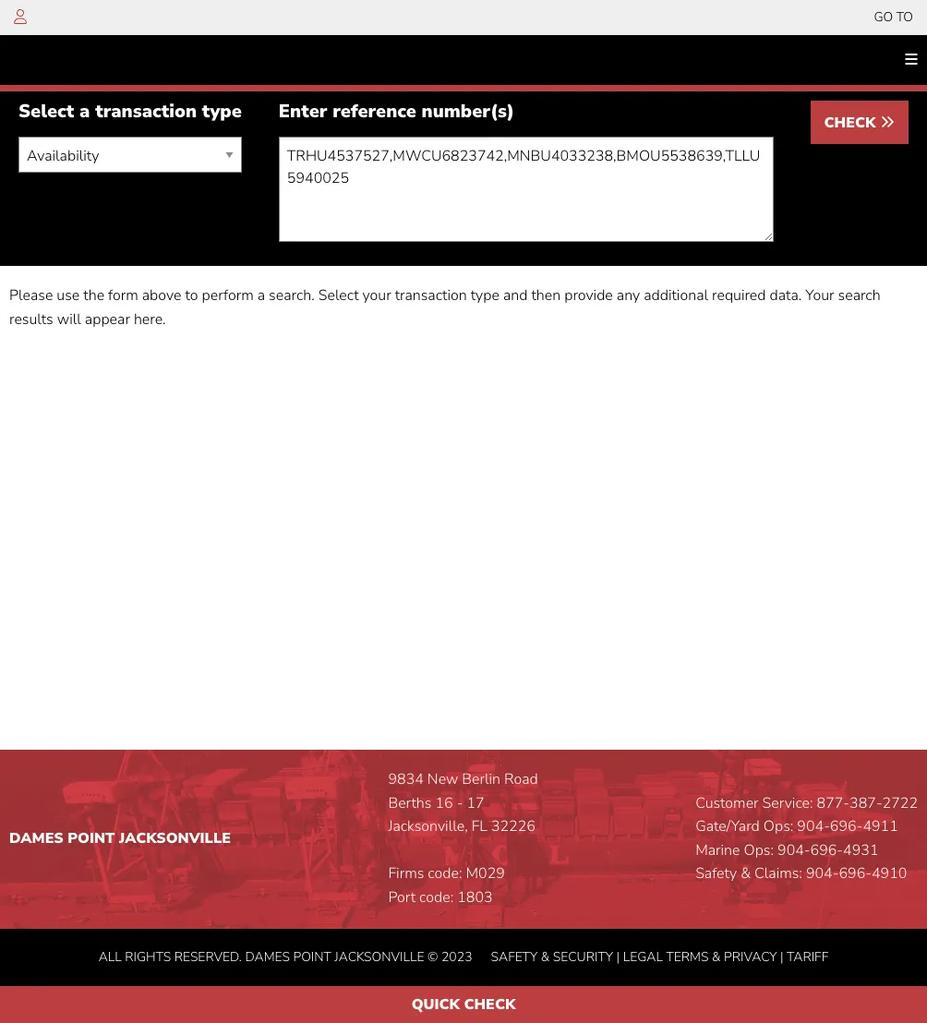 Task type: describe. For each thing, give the bounding box(es) containing it.
0 vertical spatial code:
[[428, 864, 462, 885]]

0 vertical spatial ops:
[[764, 817, 794, 837]]

firms code:  m029 port code:  1803
[[388, 864, 505, 908]]

1 vertical spatial dames
[[245, 949, 290, 966]]

& inside customer service: 877-387-2722 gate/yard ops: 904-696-4911 marine ops: 904-696-4931 safety & claims: 904-696-4910
[[741, 864, 751, 885]]

results
[[9, 309, 53, 329]]

all rights reserved. dames point jacksonville © 2023
[[99, 949, 473, 966]]

fl
[[472, 817, 488, 837]]

quick
[[412, 995, 460, 1015]]

a inside please use the form above to perform a search. select your transaction type and then provide any additional required data. your search results will appear here.
[[258, 286, 265, 306]]

quick check
[[412, 995, 516, 1015]]

appear
[[85, 309, 130, 329]]

check button
[[811, 101, 909, 144]]

1 vertical spatial 696-
[[811, 841, 844, 861]]

jacksonville,
[[388, 817, 468, 837]]

select a transaction type
[[18, 99, 242, 124]]

go
[[874, 8, 894, 26]]

required
[[712, 286, 766, 306]]

angle double right image
[[881, 115, 895, 129]]

1 | from the left
[[617, 949, 620, 966]]

4911
[[863, 817, 899, 837]]

data.
[[770, 286, 802, 306]]

then
[[532, 286, 561, 306]]

-
[[457, 793, 463, 814]]

tariff
[[787, 949, 829, 966]]

0 horizontal spatial &
[[541, 949, 550, 966]]

enter
[[279, 99, 327, 124]]

2 | from the left
[[781, 949, 784, 966]]

above
[[142, 286, 182, 306]]

reference
[[333, 99, 417, 124]]

your
[[363, 286, 391, 306]]

to
[[897, 8, 914, 26]]

0 horizontal spatial safety
[[491, 949, 538, 966]]

security
[[553, 949, 614, 966]]

select inside please use the form above to perform a search. select your transaction type and then provide any additional required data. your search results will appear here.
[[319, 286, 359, 306]]

search
[[839, 286, 881, 306]]

32226
[[491, 817, 536, 837]]

berlin
[[462, 770, 501, 790]]

9834
[[388, 770, 424, 790]]

search.
[[269, 286, 315, 306]]

additional
[[644, 286, 709, 306]]

0 vertical spatial jacksonville
[[119, 829, 231, 849]]

0 vertical spatial 696-
[[831, 817, 863, 837]]

2722
[[883, 793, 918, 814]]

type inside please use the form above to perform a search. select your transaction type and then provide any additional required data. your search results will appear here.
[[471, 286, 500, 306]]

all
[[99, 949, 122, 966]]

legal
[[623, 949, 663, 966]]

berths
[[388, 793, 432, 814]]

1 vertical spatial point
[[293, 949, 332, 966]]

0 vertical spatial dames
[[9, 829, 64, 849]]

4931
[[844, 841, 879, 861]]

firms
[[388, 864, 424, 885]]

marine
[[696, 841, 741, 861]]

enter reference number(s)
[[279, 99, 515, 124]]

safety & security link
[[491, 949, 614, 966]]

1 vertical spatial ops:
[[744, 841, 774, 861]]

gate/yard
[[696, 817, 760, 837]]



Task type: vqa. For each thing, say whether or not it's contained in the screenshot.
Contact Us
no



Task type: locate. For each thing, give the bounding box(es) containing it.
0 horizontal spatial jacksonville
[[119, 829, 231, 849]]

0 vertical spatial type
[[202, 99, 242, 124]]

& left claims:
[[741, 864, 751, 885]]

please use the form above to perform a search. select your transaction type and then provide any additional required data. your search results will appear here.
[[9, 286, 881, 329]]

port
[[388, 888, 416, 908]]

transaction
[[95, 99, 197, 124], [395, 286, 467, 306]]

4910
[[872, 864, 908, 885]]

go to
[[874, 8, 914, 26]]

1 horizontal spatial select
[[319, 286, 359, 306]]

1 vertical spatial select
[[319, 286, 359, 306]]

2 vertical spatial 904-
[[807, 864, 839, 885]]

1 vertical spatial type
[[471, 286, 500, 306]]

877-
[[817, 793, 850, 814]]

0 horizontal spatial check
[[464, 995, 516, 1015]]

1 vertical spatial check
[[464, 995, 516, 1015]]

jacksonville
[[119, 829, 231, 849], [335, 949, 425, 966]]

safety & security | legal terms & privacy | tariff
[[491, 949, 829, 966]]

select
[[18, 99, 74, 124], [319, 286, 359, 306]]

1 vertical spatial code:
[[420, 888, 454, 908]]

here.
[[134, 309, 166, 329]]

number(s)
[[422, 99, 515, 124]]

code: right port
[[420, 888, 454, 908]]

696-
[[831, 817, 863, 837], [811, 841, 844, 861], [839, 864, 872, 885]]

new
[[428, 770, 459, 790]]

ops: up claims:
[[744, 841, 774, 861]]

904- down 877-
[[798, 817, 831, 837]]

bars image
[[905, 52, 918, 67]]

| left tariff link
[[781, 949, 784, 966]]

form
[[108, 286, 138, 306]]

road
[[505, 770, 539, 790]]

use
[[57, 286, 80, 306]]

0 vertical spatial transaction
[[95, 99, 197, 124]]

0 horizontal spatial dames
[[9, 829, 64, 849]]

0 vertical spatial 904-
[[798, 817, 831, 837]]

will
[[57, 309, 81, 329]]

dames
[[9, 829, 64, 849], [245, 949, 290, 966]]

1 horizontal spatial check
[[825, 113, 881, 133]]

904-
[[798, 817, 831, 837], [778, 841, 811, 861], [807, 864, 839, 885]]

1 vertical spatial a
[[258, 286, 265, 306]]

to
[[185, 286, 198, 306]]

1 horizontal spatial transaction
[[395, 286, 467, 306]]

1 horizontal spatial jacksonville
[[335, 949, 425, 966]]

Enter reference number(s) text field
[[279, 137, 774, 242]]

& left security
[[541, 949, 550, 966]]

provide
[[565, 286, 613, 306]]

1 vertical spatial transaction
[[395, 286, 467, 306]]

safety
[[696, 864, 737, 885], [491, 949, 538, 966]]

& right the terms
[[712, 949, 721, 966]]

privacy
[[724, 949, 777, 966]]

quick check link
[[0, 987, 928, 1024]]

©
[[428, 949, 438, 966]]

footer
[[0, 750, 928, 987]]

your
[[806, 286, 835, 306]]

check
[[825, 113, 881, 133], [464, 995, 516, 1015]]

the
[[83, 286, 104, 306]]

2 horizontal spatial &
[[741, 864, 751, 885]]

type left enter
[[202, 99, 242, 124]]

16
[[436, 793, 453, 814]]

0 vertical spatial a
[[80, 99, 90, 124]]

1 vertical spatial safety
[[491, 949, 538, 966]]

ops: down service:
[[764, 817, 794, 837]]

1 horizontal spatial safety
[[696, 864, 737, 885]]

terms
[[667, 949, 709, 966]]

and
[[503, 286, 528, 306]]

0 horizontal spatial a
[[80, 99, 90, 124]]

tariff link
[[787, 949, 829, 966]]

1 horizontal spatial point
[[293, 949, 332, 966]]

ops:
[[764, 817, 794, 837], [744, 841, 774, 861]]

safety down marine
[[696, 864, 737, 885]]

type left and
[[471, 286, 500, 306]]

m029
[[466, 864, 505, 885]]

code:
[[428, 864, 462, 885], [420, 888, 454, 908]]

387-
[[850, 793, 883, 814]]

perform
[[202, 286, 254, 306]]

code: up 1803
[[428, 864, 462, 885]]

0 vertical spatial check
[[825, 113, 881, 133]]

type
[[202, 99, 242, 124], [471, 286, 500, 306]]

check inside button
[[825, 113, 881, 133]]

0 horizontal spatial |
[[617, 949, 620, 966]]

904- right claims:
[[807, 864, 839, 885]]

user image
[[14, 9, 27, 24]]

safety right the 2023 at bottom
[[491, 949, 538, 966]]

customer service: 877-387-2722 gate/yard ops: 904-696-4911 marine ops: 904-696-4931 safety & claims: 904-696-4910
[[696, 793, 918, 885]]

any
[[617, 286, 640, 306]]

footer containing 9834 new berlin road
[[0, 750, 928, 987]]

customer
[[696, 793, 759, 814]]

2 vertical spatial 696-
[[839, 864, 872, 885]]

rights
[[125, 949, 171, 966]]

9834 new berlin road berths 16 - 17 jacksonville, fl 32226
[[388, 770, 539, 837]]

transaction inside please use the form above to perform a search. select your transaction type and then provide any additional required data. your search results will appear here.
[[395, 286, 467, 306]]

point
[[68, 829, 115, 849], [293, 949, 332, 966]]

reserved.
[[174, 949, 242, 966]]

17
[[467, 793, 485, 814]]

legal terms & privacy link
[[623, 949, 777, 966]]

| left legal
[[617, 949, 620, 966]]

1 horizontal spatial &
[[712, 949, 721, 966]]

safety inside customer service: 877-387-2722 gate/yard ops: 904-696-4911 marine ops: 904-696-4931 safety & claims: 904-696-4910
[[696, 864, 737, 885]]

|
[[617, 949, 620, 966], [781, 949, 784, 966]]

&
[[741, 864, 751, 885], [541, 949, 550, 966], [712, 949, 721, 966]]

1 horizontal spatial |
[[781, 949, 784, 966]]

service:
[[763, 793, 814, 814]]

1803
[[458, 888, 493, 908]]

0 horizontal spatial point
[[68, 829, 115, 849]]

0 horizontal spatial transaction
[[95, 99, 197, 124]]

0 horizontal spatial type
[[202, 99, 242, 124]]

0 horizontal spatial select
[[18, 99, 74, 124]]

1 vertical spatial 904-
[[778, 841, 811, 861]]

1 vertical spatial jacksonville
[[335, 949, 425, 966]]

2023
[[442, 949, 473, 966]]

a
[[80, 99, 90, 124], [258, 286, 265, 306]]

1 horizontal spatial a
[[258, 286, 265, 306]]

1 horizontal spatial dames
[[245, 949, 290, 966]]

0 vertical spatial safety
[[696, 864, 737, 885]]

0 vertical spatial select
[[18, 99, 74, 124]]

0 vertical spatial point
[[68, 829, 115, 849]]

claims:
[[755, 864, 803, 885]]

1 horizontal spatial type
[[471, 286, 500, 306]]

904- up claims:
[[778, 841, 811, 861]]

dames point jacksonville
[[9, 829, 231, 849]]

please
[[9, 286, 53, 306]]



